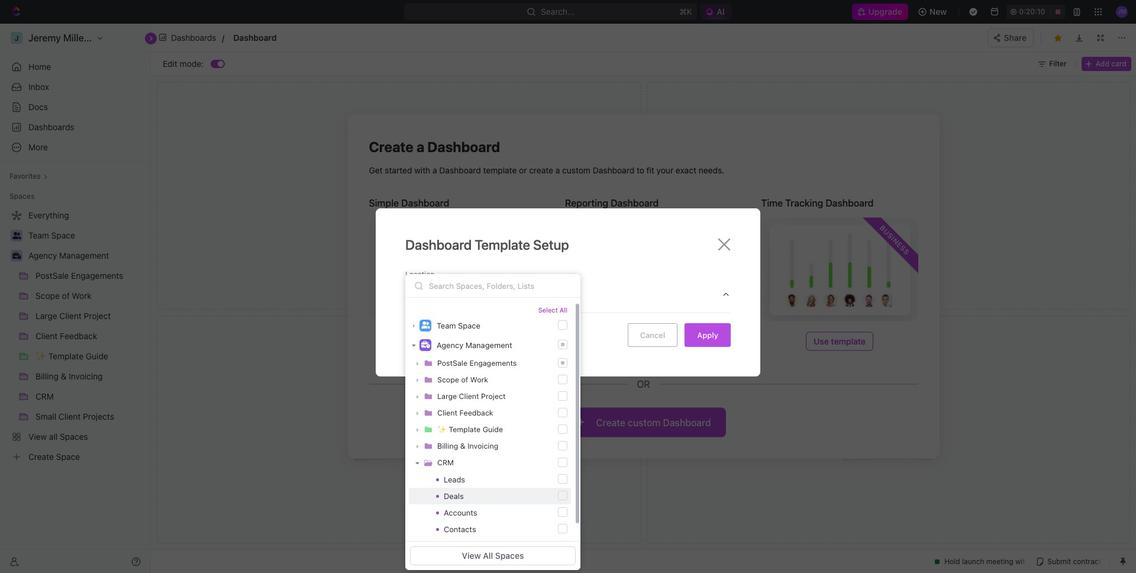 Task type: vqa. For each thing, say whether or not it's contained in the screenshot.
DIALOG
no



Task type: describe. For each thing, give the bounding box(es) containing it.
postsale engagements
[[438, 359, 517, 368]]

reporting dashboard
[[565, 197, 659, 208]]

view all spaces button
[[410, 546, 576, 565]]

use for simple
[[422, 336, 437, 346]]

edit
[[163, 58, 178, 68]]

add
[[1096, 59, 1110, 68]]

⌘k
[[680, 7, 693, 17]]

apply button
[[685, 323, 731, 347]]

create for create a dashboard
[[369, 138, 414, 155]]

1 horizontal spatial client
[[459, 392, 479, 401]]

use template for time tracking dashboard
[[814, 336, 866, 346]]

agency inside sidebar navigation
[[28, 250, 57, 260]]

apply
[[698, 330, 719, 340]]

setup
[[533, 237, 569, 253]]

home
[[28, 62, 51, 72]]

2023
[[1011, 29, 1030, 38]]

business time image
[[421, 341, 430, 348]]

share
[[1004, 32, 1027, 42]]

create
[[529, 165, 554, 175]]

1 horizontal spatial agency
[[437, 340, 464, 350]]

management inside sidebar navigation
[[59, 250, 109, 260]]

edit mode:
[[163, 58, 204, 68]]

card
[[1112, 59, 1127, 68]]

with
[[415, 165, 431, 175]]

1 horizontal spatial dashboards
[[171, 32, 216, 42]]

deals
[[444, 491, 464, 501]]

project
[[481, 392, 506, 401]]

of
[[461, 375, 468, 384]]

use template for reporting dashboard
[[618, 336, 670, 346]]

0:20:10
[[1020, 7, 1046, 16]]

dashboard template setup
[[406, 237, 569, 253]]

create custom dashboard button
[[561, 408, 726, 437]]

docs link
[[5, 98, 146, 117]]

select
[[539, 306, 558, 314]]

time tracking dashboard
[[762, 197, 874, 208]]

new button
[[913, 2, 955, 21]]

engagements
[[470, 359, 517, 368]]

pm
[[1058, 29, 1070, 38]]

space
[[458, 321, 481, 330]]

0 horizontal spatial a
[[417, 138, 425, 155]]

create a dashboard
[[369, 138, 500, 155]]

template for dashboard
[[475, 237, 530, 253]]

1 horizontal spatial a
[[433, 165, 437, 175]]

at
[[1032, 29, 1039, 38]]

time tracking dashboard image
[[762, 218, 919, 321]]

cancel button
[[628, 323, 678, 347]]

your
[[657, 165, 674, 175]]

contacts
[[444, 525, 476, 534]]

&
[[461, 442, 466, 451]]

team space
[[437, 321, 481, 330]]

projects
[[406, 290, 437, 300]]

mode:
[[180, 58, 204, 68]]

1 vertical spatial management
[[466, 340, 513, 350]]

upgrade link
[[852, 4, 909, 20]]

template for reporting dashboard
[[635, 336, 670, 346]]

scope of work
[[438, 375, 488, 384]]

team
[[437, 321, 456, 330]]

agency management inside sidebar navigation
[[28, 250, 109, 260]]

postsale
[[438, 359, 468, 368]]

needs.
[[699, 165, 725, 175]]

template for time tracking dashboard
[[831, 336, 866, 346]]

1:07
[[1041, 29, 1056, 38]]

inbox
[[28, 82, 49, 92]]

use template button for reporting dashboard
[[610, 332, 678, 351]]

2 horizontal spatial a
[[556, 165, 560, 175]]

billing & invoicing
[[438, 442, 499, 451]]

exact
[[676, 165, 697, 175]]

✨ template guide
[[438, 425, 503, 434]]

Search Spaces, Folders, Lists text field
[[406, 274, 581, 298]]

agency management link
[[28, 246, 143, 265]]

create for create custom dashboard
[[596, 417, 626, 428]]

13,
[[999, 29, 1009, 38]]



Task type: locate. For each thing, give the bounding box(es) containing it.
management
[[59, 250, 109, 260], [466, 340, 513, 350]]

large
[[438, 392, 457, 401]]

clickup logo image
[[1078, 28, 1131, 39]]

use for reporting
[[618, 336, 633, 346]]

or left create
[[519, 165, 527, 175]]

share button
[[988, 28, 1034, 47]]

work
[[471, 375, 488, 384]]

0 horizontal spatial management
[[59, 250, 109, 260]]

1 vertical spatial create
[[596, 417, 626, 428]]

feedback
[[460, 409, 494, 417]]

0:20:10 button
[[1007, 5, 1066, 19]]

0 vertical spatial client
[[459, 392, 479, 401]]

0 horizontal spatial use template
[[422, 336, 474, 346]]

2 horizontal spatial use template
[[814, 336, 866, 346]]

all inside button
[[483, 551, 493, 561]]

fit
[[647, 165, 655, 175]]

2 horizontal spatial use template button
[[806, 332, 874, 351]]

1 vertical spatial client
[[438, 409, 458, 417]]

a right with
[[433, 165, 437, 175]]

dashboards
[[171, 32, 216, 42], [28, 122, 74, 132]]

use template for simple dashboard
[[422, 336, 474, 346]]

1 horizontal spatial all
[[560, 306, 568, 314]]

dashboards link
[[156, 29, 220, 46], [5, 118, 146, 137]]

template
[[475, 237, 530, 253], [449, 425, 481, 434]]

inbox link
[[5, 78, 146, 97]]

dashboard
[[428, 138, 500, 155], [440, 165, 481, 175], [593, 165, 635, 175], [401, 197, 450, 208], [611, 197, 659, 208], [826, 197, 874, 208], [406, 237, 472, 253], [663, 417, 711, 428]]

0 vertical spatial or
[[519, 165, 527, 175]]

1 vertical spatial custom
[[628, 417, 661, 428]]

0 vertical spatial dashboards
[[171, 32, 216, 42]]

use
[[422, 336, 437, 346], [618, 336, 633, 346], [814, 336, 829, 346]]

or
[[519, 165, 527, 175], [637, 379, 650, 389]]

template
[[483, 165, 517, 175], [439, 336, 474, 346], [635, 336, 670, 346], [831, 336, 866, 346]]

1 horizontal spatial or
[[637, 379, 650, 389]]

3 use from the left
[[814, 336, 829, 346]]

0 horizontal spatial agency
[[28, 250, 57, 260]]

leads
[[444, 475, 465, 484]]

✨
[[438, 425, 447, 434]]

2 use template from the left
[[618, 336, 670, 346]]

reporting
[[565, 197, 609, 208]]

0 vertical spatial spaces
[[9, 192, 35, 201]]

spaces inside sidebar navigation
[[9, 192, 35, 201]]

tracking
[[786, 197, 824, 208]]

1 horizontal spatial use template
[[618, 336, 670, 346]]

client feedback
[[438, 409, 494, 417]]

create custom dashboard
[[596, 417, 711, 428]]

client down "large"
[[438, 409, 458, 417]]

home link
[[5, 57, 146, 76]]

dec 13, 2023 at 1:07 pm
[[983, 29, 1070, 38]]

add card
[[1096, 59, 1127, 68]]

0 horizontal spatial spaces
[[9, 192, 35, 201]]

0 horizontal spatial all
[[483, 551, 493, 561]]

create
[[369, 138, 414, 155], [596, 417, 626, 428]]

use for time
[[814, 336, 829, 346]]

started
[[385, 165, 412, 175]]

1 vertical spatial dashboards
[[28, 122, 74, 132]]

custom
[[563, 165, 591, 175], [628, 417, 661, 428]]

0 horizontal spatial create
[[369, 138, 414, 155]]

0 horizontal spatial use template button
[[414, 332, 481, 351]]

1 horizontal spatial agency management
[[437, 340, 513, 350]]

0 horizontal spatial dashboards
[[28, 122, 74, 132]]

spaces right view
[[495, 551, 524, 561]]

crm
[[438, 458, 454, 467]]

agency management right business time image
[[28, 250, 109, 260]]

view
[[462, 551, 481, 561]]

business time image
[[12, 252, 21, 259]]

1 use from the left
[[422, 336, 437, 346]]

template inside dialog
[[475, 237, 530, 253]]

create inside button
[[596, 417, 626, 428]]

agency management up 'postsale engagements'
[[437, 340, 513, 350]]

1 vertical spatial spaces
[[495, 551, 524, 561]]

view all spaces
[[462, 551, 524, 561]]

all right view
[[483, 551, 493, 561]]

invoicing
[[468, 442, 499, 451]]

time
[[762, 197, 783, 208]]

use template button for time tracking dashboard
[[806, 332, 874, 351]]

all for select
[[560, 306, 568, 314]]

use template button
[[414, 332, 481, 351], [610, 332, 678, 351], [806, 332, 874, 351]]

1 horizontal spatial use template button
[[610, 332, 678, 351]]

to
[[637, 165, 645, 175]]

1 vertical spatial agency management
[[437, 340, 513, 350]]

1 horizontal spatial create
[[596, 417, 626, 428]]

new
[[930, 7, 947, 17]]

template down 'client feedback'
[[449, 425, 481, 434]]

template up search spaces, folders, lists text field
[[475, 237, 530, 253]]

dashboards link down docs link
[[5, 118, 146, 137]]

cancel
[[640, 330, 666, 340]]

1 vertical spatial or
[[637, 379, 650, 389]]

2 use from the left
[[618, 336, 633, 346]]

None text field
[[233, 30, 562, 45]]

1 horizontal spatial dashboards link
[[156, 29, 220, 46]]

0 vertical spatial agency management
[[28, 250, 109, 260]]

custom inside create custom dashboard button
[[628, 417, 661, 428]]

accounts
[[444, 508, 478, 517]]

reporting dashboard image
[[565, 218, 722, 321]]

all for view
[[483, 551, 493, 561]]

2 use template button from the left
[[610, 332, 678, 351]]

1 horizontal spatial management
[[466, 340, 513, 350]]

0 horizontal spatial dashboards link
[[5, 118, 146, 137]]

0 vertical spatial all
[[560, 306, 568, 314]]

3 use template from the left
[[814, 336, 866, 346]]

0 horizontal spatial agency management
[[28, 250, 109, 260]]

or up create custom dashboard button
[[637, 379, 650, 389]]

dec
[[983, 29, 997, 38]]

large client project
[[438, 392, 506, 401]]

0 vertical spatial agency
[[28, 250, 57, 260]]

a
[[417, 138, 425, 155], [433, 165, 437, 175], [556, 165, 560, 175]]

upgrade
[[869, 7, 903, 17]]

scope
[[438, 375, 459, 384]]

1 horizontal spatial use
[[618, 336, 633, 346]]

client up 'client feedback'
[[459, 392, 479, 401]]

dashboard template setup dialog
[[376, 208, 761, 377]]

simple dashboard
[[369, 197, 450, 208]]

1 use template from the left
[[422, 336, 474, 346]]

0 vertical spatial dashboards link
[[156, 29, 220, 46]]

all
[[560, 306, 568, 314], [483, 551, 493, 561]]

add card button
[[1082, 57, 1132, 71]]

projects button
[[406, 286, 731, 304]]

dashboard inside button
[[663, 417, 711, 428]]

dashboards inside sidebar navigation
[[28, 122, 74, 132]]

a right create
[[556, 165, 560, 175]]

0 vertical spatial template
[[475, 237, 530, 253]]

dashboards up "mode:"
[[171, 32, 216, 42]]

0 horizontal spatial use
[[422, 336, 437, 346]]

favorites
[[9, 172, 41, 181]]

template for simple dashboard
[[439, 336, 474, 346]]

1 vertical spatial dashboards link
[[5, 118, 146, 137]]

favorites button
[[5, 169, 53, 184]]

simple dashboard image
[[369, 218, 526, 321]]

agency management
[[28, 250, 109, 260], [437, 340, 513, 350]]

0 horizontal spatial custom
[[563, 165, 591, 175]]

spaces down favorites
[[9, 192, 35, 201]]

dashboards down docs
[[28, 122, 74, 132]]

sidebar navigation
[[0, 24, 151, 573]]

simple
[[369, 197, 399, 208]]

docs
[[28, 102, 48, 112]]

client
[[459, 392, 479, 401], [438, 409, 458, 417]]

get
[[369, 165, 383, 175]]

select all
[[539, 306, 568, 314]]

guide
[[483, 425, 503, 434]]

1 vertical spatial all
[[483, 551, 493, 561]]

1 horizontal spatial spaces
[[495, 551, 524, 561]]

spaces inside the view all spaces button
[[495, 551, 524, 561]]

get started with a dashboard template or create a custom dashboard to fit your exact needs.
[[369, 165, 725, 175]]

template for ✨
[[449, 425, 481, 434]]

all right select
[[560, 306, 568, 314]]

spaces
[[9, 192, 35, 201], [495, 551, 524, 561]]

3 use template button from the left
[[806, 332, 874, 351]]

2 horizontal spatial use
[[814, 336, 829, 346]]

1 vertical spatial agency
[[437, 340, 464, 350]]

a up with
[[417, 138, 425, 155]]

0 vertical spatial create
[[369, 138, 414, 155]]

0 vertical spatial management
[[59, 250, 109, 260]]

agency right business time image
[[28, 250, 57, 260]]

0 horizontal spatial client
[[438, 409, 458, 417]]

user group image
[[421, 322, 430, 329]]

location
[[406, 270, 435, 279]]

0 horizontal spatial or
[[519, 165, 527, 175]]

dashboards link up "mode:"
[[156, 29, 220, 46]]

use template
[[422, 336, 474, 346], [618, 336, 670, 346], [814, 336, 866, 346]]

billing
[[438, 442, 458, 451]]

0 vertical spatial custom
[[563, 165, 591, 175]]

agency up postsale
[[437, 340, 464, 350]]

use template button for simple dashboard
[[414, 332, 481, 351]]

1 horizontal spatial custom
[[628, 417, 661, 428]]

search...
[[541, 7, 575, 17]]

dashboard inside dialog
[[406, 237, 472, 253]]

1 use template button from the left
[[414, 332, 481, 351]]

1 vertical spatial template
[[449, 425, 481, 434]]



